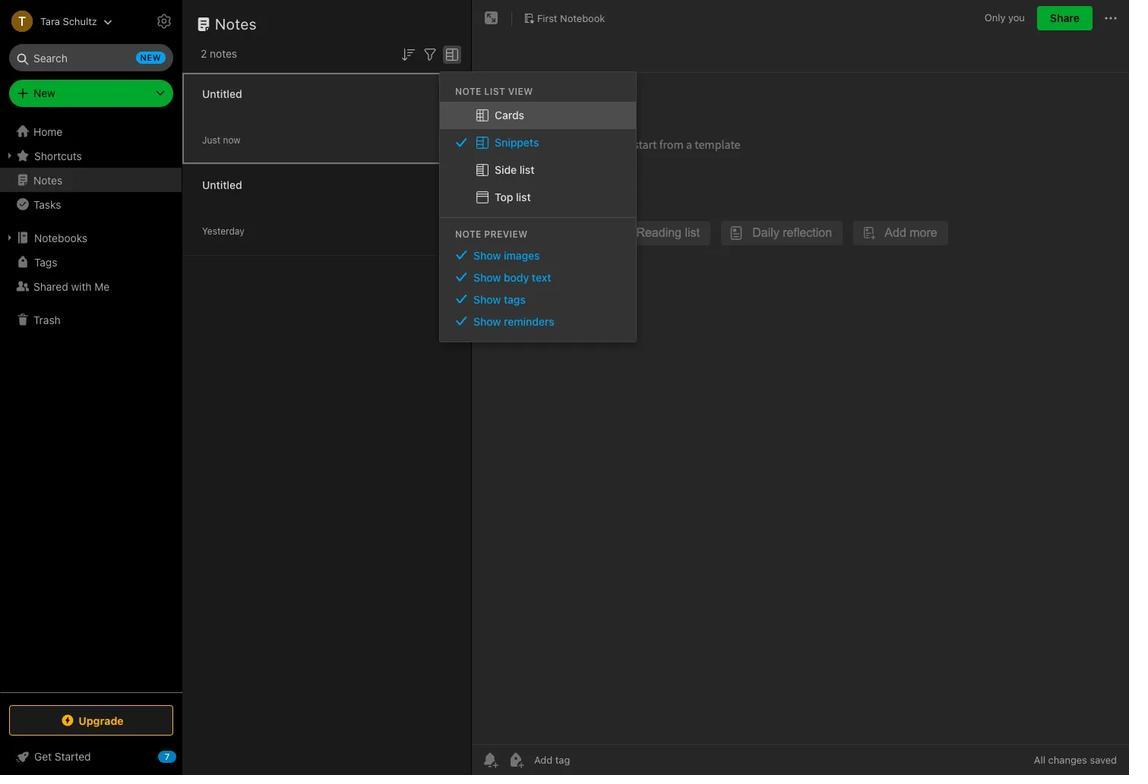 Task type: vqa. For each thing, say whether or not it's contained in the screenshot.
Today at left
no



Task type: locate. For each thing, give the bounding box(es) containing it.
schultz
[[63, 15, 97, 27]]

side
[[495, 163, 517, 176]]

top list link
[[440, 184, 636, 211]]

2 untitled from the top
[[202, 178, 242, 191]]

list right side
[[520, 163, 534, 176]]

list
[[520, 163, 534, 176], [516, 191, 531, 203]]

show left "tags"
[[473, 293, 501, 306]]

view
[[508, 86, 533, 97]]

all
[[1034, 754, 1045, 767]]

snippets
[[495, 136, 539, 149]]

0 vertical spatial notes
[[215, 15, 257, 33]]

show reminders link
[[440, 311, 636, 333]]

View options field
[[439, 44, 461, 64]]

Account field
[[0, 6, 112, 36]]

dropdown list menu containing show images
[[440, 244, 636, 333]]

1 vertical spatial notes
[[33, 174, 62, 187]]

2 notes
[[201, 47, 237, 60]]

notes up notes at the top left of page
[[215, 15, 257, 33]]

shared
[[33, 280, 68, 293]]

cards link
[[440, 102, 636, 129]]

Add filters field
[[421, 44, 439, 64]]

list right "top"
[[516, 191, 531, 203]]

text
[[532, 271, 551, 284]]

trash link
[[0, 308, 182, 332]]

tara schultz
[[40, 15, 97, 27]]

2 show from the top
[[473, 271, 501, 284]]

tags button
[[0, 250, 182, 274]]

1 vertical spatial list
[[516, 191, 531, 203]]

changes
[[1048, 754, 1087, 767]]

show down note preview
[[473, 249, 501, 262]]

7
[[165, 752, 170, 762]]

untitled
[[202, 87, 242, 100], [202, 178, 242, 191]]

4 show from the top
[[473, 315, 501, 328]]

note for note list view
[[455, 86, 482, 97]]

0 vertical spatial dropdown list menu
[[440, 102, 636, 211]]

notes
[[215, 15, 257, 33], [33, 174, 62, 187]]

yesterday
[[202, 225, 244, 237]]

dropdown list menu
[[440, 102, 636, 211], [440, 244, 636, 333]]

2
[[201, 47, 207, 60]]

note left preview
[[455, 229, 482, 240]]

2 note from the top
[[455, 229, 482, 240]]

show body text link
[[440, 267, 636, 289]]

notebook
[[560, 12, 605, 24]]

1 note from the top
[[455, 86, 482, 97]]

show down the show tags
[[473, 315, 501, 328]]

1 untitled from the top
[[202, 87, 242, 100]]

notes up tasks
[[33, 174, 62, 187]]

first
[[537, 12, 557, 24]]

show for show reminders
[[473, 315, 501, 328]]

shortcuts button
[[0, 144, 182, 168]]

note for note preview
[[455, 229, 482, 240]]

get started
[[34, 751, 91, 764]]

note list view
[[455, 86, 533, 97]]

list for side list
[[520, 163, 534, 176]]

share
[[1050, 11, 1080, 24]]

0 horizontal spatial notes
[[33, 174, 62, 187]]

tasks button
[[0, 192, 182, 217]]

note
[[455, 86, 482, 97], [455, 229, 482, 240]]

1 dropdown list menu from the top
[[440, 102, 636, 211]]

upgrade
[[78, 715, 124, 727]]

0 vertical spatial untitled
[[202, 87, 242, 100]]

show
[[473, 249, 501, 262], [473, 271, 501, 284], [473, 293, 501, 306], [473, 315, 501, 328]]

list inside 'link'
[[520, 163, 534, 176]]

0 vertical spatial note
[[455, 86, 482, 97]]

reminders
[[504, 315, 554, 328]]

tree
[[0, 119, 182, 692]]

Sort options field
[[399, 44, 417, 64]]

1 vertical spatial untitled
[[202, 178, 242, 191]]

tasks
[[33, 198, 61, 211]]

untitled down notes at the top left of page
[[202, 87, 242, 100]]

Add tag field
[[533, 754, 647, 767]]

Note Editor text field
[[472, 73, 1129, 745]]

1 vertical spatial note
[[455, 229, 482, 240]]

untitled down the just now at top
[[202, 178, 242, 191]]

1 show from the top
[[473, 249, 501, 262]]

2 dropdown list menu from the top
[[440, 244, 636, 333]]

3 show from the top
[[473, 293, 501, 306]]

1 horizontal spatial notes
[[215, 15, 257, 33]]

0 vertical spatial list
[[520, 163, 534, 176]]

list
[[484, 86, 505, 97]]

new
[[33, 87, 55, 100]]

images
[[504, 249, 540, 262]]

note left list in the left top of the page
[[455, 86, 482, 97]]

More actions field
[[1102, 6, 1120, 30]]

tags
[[504, 293, 526, 306]]

show up the show tags
[[473, 271, 501, 284]]

1 vertical spatial dropdown list menu
[[440, 244, 636, 333]]



Task type: describe. For each thing, give the bounding box(es) containing it.
show images
[[473, 249, 540, 262]]

first notebook button
[[518, 8, 610, 29]]

dropdown list menu containing cards
[[440, 102, 636, 211]]

home link
[[0, 119, 182, 144]]

trash
[[33, 313, 61, 326]]

untitled for yesterday
[[202, 178, 242, 191]]

top
[[495, 191, 513, 203]]

tags
[[34, 256, 57, 269]]

expand note image
[[482, 9, 501, 27]]

shared with me
[[33, 280, 110, 293]]

add tag image
[[507, 751, 525, 770]]

cards
[[495, 108, 524, 121]]

add filters image
[[421, 45, 439, 64]]

show reminders
[[473, 315, 554, 328]]

upgrade button
[[9, 706, 173, 736]]

note window element
[[472, 0, 1129, 776]]

add a reminder image
[[481, 751, 499, 770]]

notebooks link
[[0, 226, 182, 250]]

with
[[71, 280, 92, 293]]

show for show tags
[[473, 293, 501, 306]]

body
[[504, 271, 529, 284]]

started
[[55, 751, 91, 764]]

show images link
[[440, 244, 636, 267]]

notebooks
[[34, 231, 87, 244]]

expand notebooks image
[[4, 232, 16, 244]]

snippets link
[[440, 129, 636, 156]]

only
[[985, 12, 1006, 24]]

just now
[[202, 134, 241, 145]]

shared with me link
[[0, 274, 182, 299]]

shortcuts
[[34, 149, 82, 162]]

new button
[[9, 80, 173, 107]]

new
[[140, 52, 161, 62]]

show body text
[[473, 271, 551, 284]]

cards menu item
[[440, 102, 636, 129]]

only you
[[985, 12, 1025, 24]]

untitled for just now
[[202, 87, 242, 100]]

notes inside 'tree'
[[33, 174, 62, 187]]

me
[[94, 280, 110, 293]]

Search text field
[[20, 44, 163, 71]]

side list link
[[440, 156, 636, 184]]

show for show images
[[473, 249, 501, 262]]

show tags link
[[440, 289, 636, 311]]

first notebook
[[537, 12, 605, 24]]

list for top list
[[516, 191, 531, 203]]

all changes saved
[[1034, 754, 1117, 767]]

just
[[202, 134, 220, 145]]

saved
[[1090, 754, 1117, 767]]

home
[[33, 125, 62, 138]]

show for show body text
[[473, 271, 501, 284]]

notes link
[[0, 168, 182, 192]]

notes
[[210, 47, 237, 60]]

tree containing home
[[0, 119, 182, 692]]

top list
[[495, 191, 531, 203]]

more actions image
[[1102, 9, 1120, 27]]

new search field
[[20, 44, 166, 71]]

you
[[1008, 12, 1025, 24]]

note preview
[[455, 229, 528, 240]]

Help and Learning task checklist field
[[0, 745, 182, 770]]

get
[[34, 751, 52, 764]]

settings image
[[155, 12, 173, 30]]

now
[[223, 134, 241, 145]]

preview
[[484, 229, 528, 240]]

side list
[[495, 163, 534, 176]]

click to collapse image
[[177, 748, 188, 766]]

show tags
[[473, 293, 526, 306]]

tara
[[40, 15, 60, 27]]

share button
[[1037, 6, 1093, 30]]



